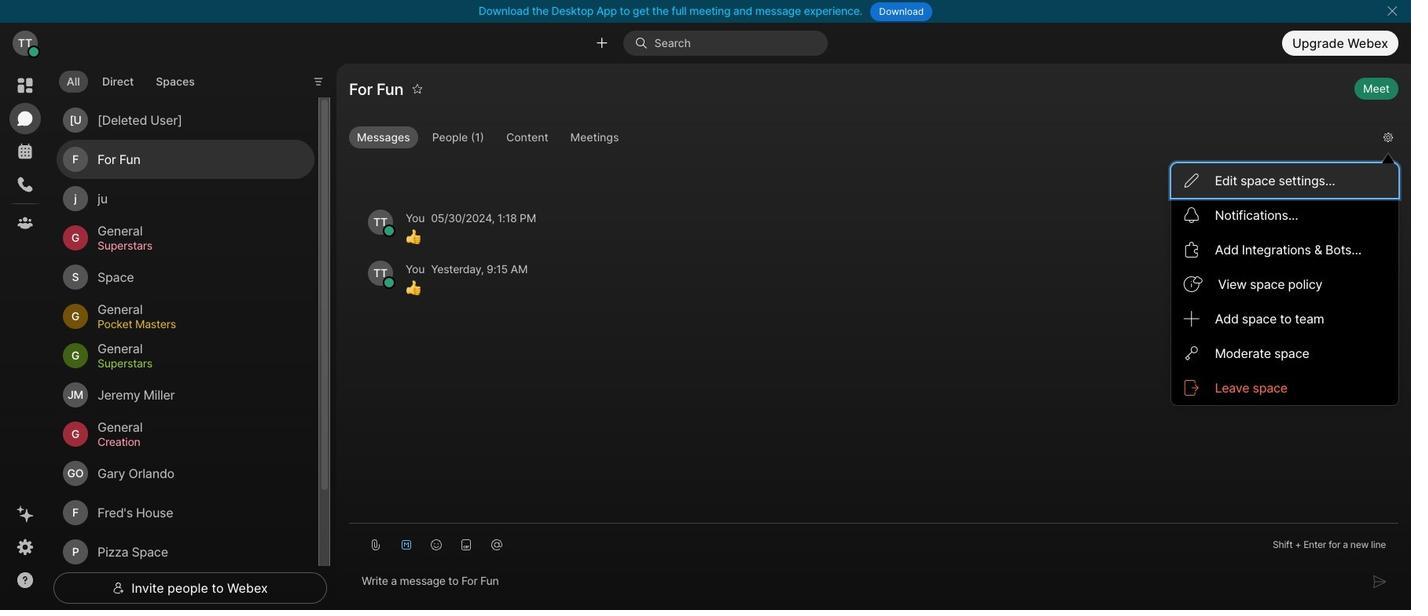 Task type: describe. For each thing, give the bounding box(es) containing it.
message composer toolbar element
[[349, 524, 1399, 561]]

superstars element for fourth general list item from the bottom of the page
[[97, 238, 296, 255]]

jeremy miller list item
[[57, 376, 314, 415]]

0 vertical spatial wrapper image
[[28, 47, 39, 58]]

gifs image
[[460, 539, 473, 552]]

[deleted user] list item
[[57, 101, 314, 140]]

filter by image
[[312, 75, 325, 88]]

1 general list item from the top
[[57, 219, 314, 258]]

fred's house list item
[[57, 494, 314, 533]]

calls image
[[16, 175, 35, 194]]

connect people image
[[595, 36, 610, 51]]

file attachment image
[[370, 539, 382, 552]]

view space settings image
[[1383, 125, 1394, 150]]

what's new image
[[16, 506, 35, 524]]

1 horizontal spatial wrapper image
[[113, 583, 125, 595]]

4 general list item from the top
[[57, 415, 314, 455]]

2 general list item from the top
[[57, 297, 314, 337]]

webex tab list
[[9, 70, 41, 239]]

cancel_16 image
[[1386, 5, 1399, 17]]

pizza space list item
[[57, 533, 314, 573]]

messages list
[[349, 166, 1399, 325]]



Task type: locate. For each thing, give the bounding box(es) containing it.
group
[[349, 126, 1371, 152]]

teams, has no new notifications image
[[16, 214, 35, 233]]

1 vertical spatial superstars element
[[97, 356, 296, 373]]

mention image
[[490, 539, 503, 552]]

2 superstars element from the top
[[97, 356, 296, 373]]

0 vertical spatial superstars element
[[97, 238, 296, 255]]

menu bar
[[1171, 163, 1398, 405]]

pocket masters element
[[97, 316, 296, 334]]

for fun list item
[[57, 140, 314, 179]]

creation element
[[97, 434, 296, 452]]

2 vertical spatial wrapper image
[[113, 583, 125, 595]]

help image
[[16, 572, 35, 590]]

2 horizontal spatial wrapper image
[[384, 277, 395, 288]]

gary orlando list item
[[57, 455, 314, 494]]

1 horizontal spatial wrapper image
[[636, 37, 655, 50]]

0 vertical spatial wrapper image
[[636, 37, 655, 50]]

dashboard image
[[16, 76, 35, 95]]

space list item
[[57, 258, 314, 297]]

wrapper image inside messages list
[[384, 226, 395, 237]]

ju list item
[[57, 179, 314, 219]]

settings image
[[16, 539, 35, 557]]

emoji image
[[430, 539, 443, 552]]

navigation
[[0, 64, 50, 611]]

superstars element for 3rd general list item from the top of the page
[[97, 356, 296, 373]]

1 vertical spatial wrapper image
[[384, 277, 395, 288]]

superstars element
[[97, 238, 296, 255], [97, 356, 296, 373]]

wrapper image inside messages list
[[384, 277, 395, 288]]

markdown image
[[400, 539, 413, 552]]

tab list
[[55, 61, 207, 97]]

0 horizontal spatial wrapper image
[[28, 47, 39, 58]]

3 general list item from the top
[[57, 337, 314, 376]]

add to favorites image
[[412, 76, 423, 101]]

wrapper image
[[28, 47, 39, 58], [384, 277, 395, 288], [113, 583, 125, 595]]

meetings image
[[16, 142, 35, 161]]

wrapper image
[[636, 37, 655, 50], [384, 226, 395, 237]]

superstars element up space list item at the left of the page
[[97, 238, 296, 255]]

1 vertical spatial wrapper image
[[384, 226, 395, 237]]

general list item
[[57, 219, 314, 258], [57, 297, 314, 337], [57, 337, 314, 376], [57, 415, 314, 455]]

superstars element up jeremy miller list item
[[97, 356, 296, 373]]

0 horizontal spatial wrapper image
[[384, 226, 395, 237]]

messaging, has no new notifications image
[[16, 109, 35, 128]]

1 superstars element from the top
[[97, 238, 296, 255]]



Task type: vqa. For each thing, say whether or not it's contained in the screenshot.
Meetings image
yes



